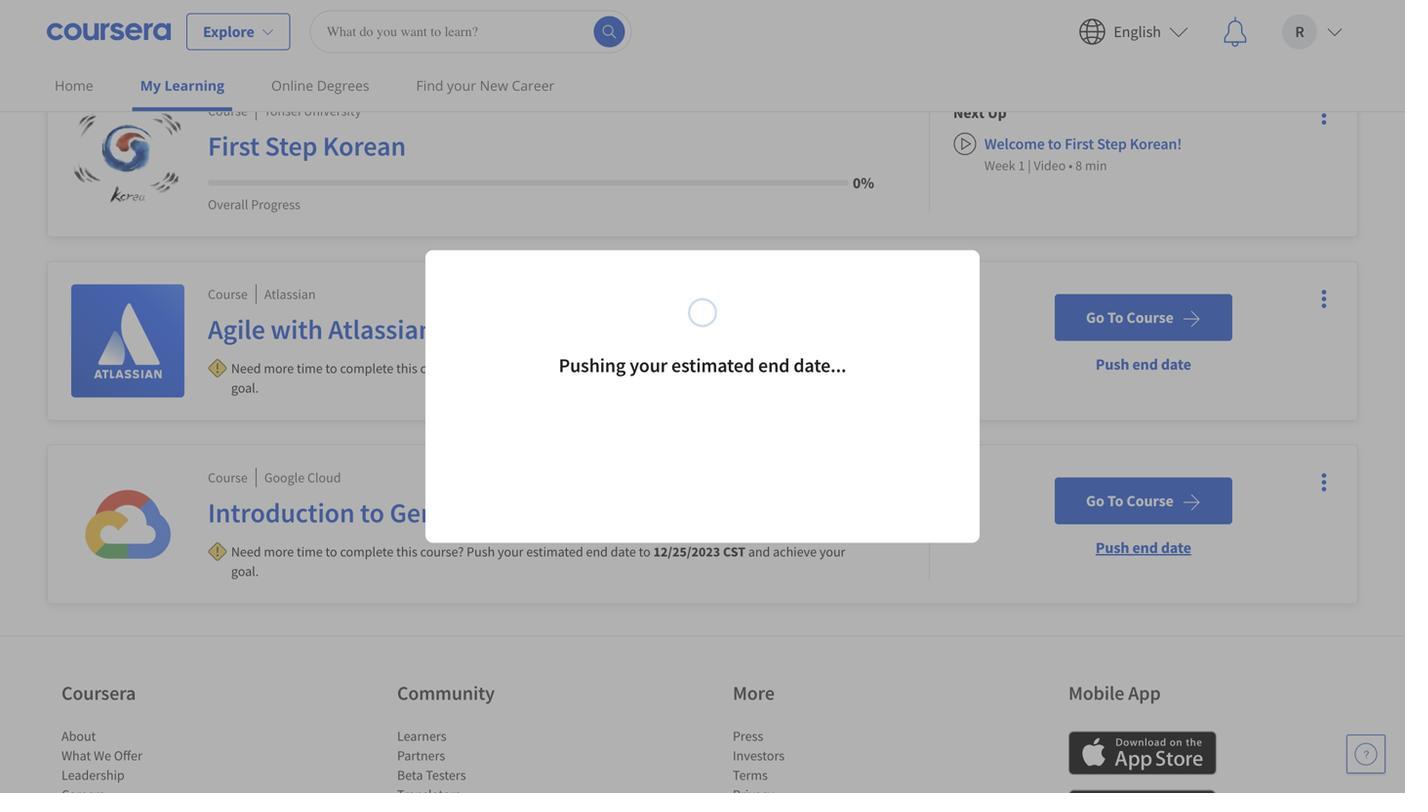Task type: describe. For each thing, give the bounding box(es) containing it.
learners partners beta testers
[[397, 728, 466, 784]]

achieve for jira
[[773, 360, 817, 377]]

online
[[271, 76, 313, 95]]

press
[[733, 728, 764, 745]]

press link
[[733, 728, 764, 745]]

more option for first step korean image
[[1311, 102, 1339, 129]]

generative
[[390, 496, 517, 530]]

cst for introduction to generative ai
[[723, 543, 746, 561]]

about what we offer leadership
[[62, 728, 142, 784]]

cloud
[[308, 469, 341, 487]]

video
[[1034, 157, 1066, 174]]

learners
[[397, 728, 447, 745]]

more option for introduction to generative ai image
[[1311, 469, 1339, 496]]

course for first step korean
[[208, 102, 248, 120]]

overall progress
[[208, 196, 301, 213]]

google
[[264, 469, 305, 487]]

estimated for agile with atlassian jira
[[527, 360, 584, 377]]

leadership
[[62, 767, 125, 784]]

about
[[62, 728, 96, 745]]

online degrees
[[271, 76, 370, 95]]

what
[[62, 747, 91, 765]]

need for agile
[[231, 360, 261, 377]]

terms link
[[733, 767, 768, 784]]

agile with atlassian jira
[[208, 312, 483, 347]]

career
[[512, 76, 555, 95]]

mobile app
[[1069, 681, 1161, 706]]

get it on google play image
[[1069, 790, 1217, 794]]

help center image
[[1355, 743, 1379, 766]]

korean!
[[1130, 134, 1183, 154]]

more
[[733, 681, 775, 706]]

download on the app store image
[[1069, 732, 1217, 776]]

welcome
[[985, 134, 1045, 154]]

need more time to complete this course? push your estimated end date to 12/25/2023 cst for jira
[[231, 360, 746, 377]]

go for jira
[[1087, 308, 1105, 328]]

achieve for ai
[[773, 543, 817, 561]]

find
[[416, 76, 444, 95]]

yonsei university
[[264, 102, 361, 120]]

my learning link
[[132, 63, 232, 111]]

push end date for jira
[[1096, 355, 1192, 374]]

complete for with
[[340, 360, 394, 377]]

more for introduction
[[264, 543, 294, 561]]

list item for more
[[733, 785, 899, 794]]

welcome to first step korean! week 1 | video • 8 min
[[985, 134, 1183, 174]]

investors
[[733, 747, 785, 765]]

pushing
[[559, 353, 626, 378]]

about link
[[62, 728, 96, 745]]

investors link
[[733, 747, 785, 765]]

agile with atlassian jira image
[[71, 285, 185, 398]]

and achieve your goal. for agile with atlassian jira
[[231, 360, 846, 397]]

course? for generative
[[420, 543, 464, 561]]

1 horizontal spatial atlassian
[[328, 312, 434, 347]]

course for agile with atlassian jira
[[208, 286, 248, 303]]

learning
[[164, 76, 225, 95]]

yonsei
[[264, 102, 301, 120]]

offer
[[114, 747, 142, 765]]

go to course for agile with atlassian jira
[[1087, 308, 1174, 328]]

leadership link
[[62, 767, 125, 784]]

overall
[[208, 196, 248, 213]]

app
[[1129, 681, 1161, 706]]

first step korean
[[208, 129, 406, 163]]

jira
[[439, 312, 483, 347]]

first step korean link
[[208, 128, 875, 171]]

time for with
[[297, 360, 323, 377]]

min
[[1086, 157, 1108, 174]]

step inside welcome to first step korean! week 1 | video • 8 min
[[1098, 134, 1127, 154]]

ai
[[522, 496, 545, 530]]

mobile
[[1069, 681, 1125, 706]]

course? for atlassian
[[420, 360, 464, 377]]

degrees
[[317, 76, 370, 95]]

push end date button for ai
[[1081, 525, 1208, 572]]

beta testers link
[[397, 767, 466, 784]]

next
[[954, 103, 985, 123]]

new
[[480, 76, 509, 95]]

beta
[[397, 767, 423, 784]]

english button
[[1064, 0, 1205, 63]]



Task type: locate. For each thing, give the bounding box(es) containing it.
introduction to generative ai link
[[208, 495, 875, 538]]

1 horizontal spatial list item
[[397, 785, 563, 794]]

estimated
[[672, 353, 755, 378], [527, 360, 584, 377], [527, 543, 584, 561]]

8
[[1076, 157, 1083, 174]]

more for agile
[[264, 360, 294, 377]]

1 vertical spatial more
[[264, 543, 294, 561]]

complete down agile with atlassian jira at top
[[340, 360, 394, 377]]

course?
[[420, 360, 464, 377], [420, 543, 464, 561]]

2 horizontal spatial list
[[733, 727, 899, 794]]

2 list item from the left
[[397, 785, 563, 794]]

1 achieve from the top
[[773, 360, 817, 377]]

go to course button
[[1055, 294, 1233, 341], [1055, 478, 1233, 525]]

1 need more time to complete this course? push your estimated end date to 12/25/2023 cst from the top
[[231, 360, 746, 377]]

date
[[1162, 355, 1192, 374], [611, 360, 636, 377], [1162, 538, 1192, 558], [611, 543, 636, 561]]

find your new career
[[416, 76, 555, 95]]

list item
[[62, 785, 227, 794], [397, 785, 563, 794], [733, 785, 899, 794]]

list for more
[[733, 727, 899, 794]]

introduction to generative ai
[[208, 496, 545, 530]]

step down yonsei
[[265, 129, 318, 163]]

1 vertical spatial and achieve your goal.
[[231, 543, 846, 580]]

1 need from the top
[[231, 360, 261, 377]]

complete down introduction to generative ai
[[340, 543, 394, 561]]

up
[[988, 103, 1007, 123]]

3 list item from the left
[[733, 785, 899, 794]]

more down introduction
[[264, 543, 294, 561]]

my
[[140, 76, 161, 95]]

2 cst from the top
[[723, 543, 746, 561]]

introduction
[[208, 496, 355, 530]]

1
[[1019, 157, 1026, 174]]

2 push end date button from the top
[[1081, 525, 1208, 572]]

1 vertical spatial achieve
[[773, 543, 817, 561]]

2 list from the left
[[397, 727, 563, 794]]

to for introduction to generative ai
[[1108, 492, 1124, 511]]

need for introduction
[[231, 543, 261, 561]]

2 to from the top
[[1108, 492, 1124, 511]]

1 vertical spatial goal.
[[231, 563, 259, 580]]

date...
[[794, 353, 847, 378]]

need more time to complete this course? push your estimated end date to 12/25/2023 cst for ai
[[231, 543, 746, 561]]

go to course
[[1087, 308, 1174, 328], [1087, 492, 1174, 511]]

0 vertical spatial this
[[397, 360, 418, 377]]

we
[[94, 747, 111, 765]]

|
[[1028, 157, 1032, 174]]

2 go from the top
[[1087, 492, 1105, 511]]

1 vertical spatial go
[[1087, 492, 1105, 511]]

2 horizontal spatial list item
[[733, 785, 899, 794]]

first up overall
[[208, 129, 260, 163]]

list item for coursera
[[62, 785, 227, 794]]

1 push end date button from the top
[[1081, 341, 1208, 388]]

achieve
[[773, 360, 817, 377], [773, 543, 817, 561]]

go to course button for ai
[[1055, 478, 1233, 525]]

12/25/2023
[[654, 360, 721, 377], [654, 543, 721, 561]]

1 go from the top
[[1087, 308, 1105, 328]]

0 vertical spatial more
[[264, 360, 294, 377]]

1 this from the top
[[397, 360, 418, 377]]

learners link
[[397, 728, 447, 745]]

goal. for introduction
[[231, 563, 259, 580]]

1 to from the top
[[1108, 308, 1124, 328]]

google cloud
[[264, 469, 341, 487]]

next up
[[954, 103, 1007, 123]]

community
[[397, 681, 495, 706]]

tab list
[[47, 0, 1359, 15]]

1 vertical spatial need
[[231, 543, 261, 561]]

2 this from the top
[[397, 543, 418, 561]]

0 vertical spatial time
[[297, 360, 323, 377]]

course? down the jira
[[420, 360, 464, 377]]

1 vertical spatial go to course
[[1087, 492, 1174, 511]]

0 vertical spatial go to course button
[[1055, 294, 1233, 341]]

list containing learners
[[397, 727, 563, 794]]

1 vertical spatial go to course button
[[1055, 478, 1233, 525]]

0%
[[853, 173, 875, 193]]

1 go to course from the top
[[1087, 308, 1174, 328]]

0 vertical spatial go
[[1087, 308, 1105, 328]]

university
[[304, 102, 361, 120]]

goal. down agile
[[231, 379, 259, 397]]

coursera image
[[47, 16, 171, 47]]

go to course button for jira
[[1055, 294, 1233, 341]]

0 vertical spatial complete
[[340, 360, 394, 377]]

list for coursera
[[62, 727, 227, 794]]

1 cst from the top
[[723, 360, 746, 377]]

1 more from the top
[[264, 360, 294, 377]]

my learning
[[140, 76, 225, 95]]

estimated for introduction to generative ai
[[527, 543, 584, 561]]

more down 'with'
[[264, 360, 294, 377]]

0 vertical spatial 12/25/2023
[[654, 360, 721, 377]]

complete for to
[[340, 543, 394, 561]]

this for generative
[[397, 543, 418, 561]]

pushing your estimated end date...
[[559, 353, 847, 378]]

more
[[264, 360, 294, 377], [264, 543, 294, 561]]

agile
[[208, 312, 265, 347]]

2 and achieve your goal. from the top
[[231, 543, 846, 580]]

2 go to course button from the top
[[1055, 478, 1233, 525]]

1 and achieve your goal. from the top
[[231, 360, 846, 397]]

1 goal. from the top
[[231, 379, 259, 397]]

introduction to generative ai image
[[71, 468, 185, 581]]

2 12/25/2023 from the top
[[654, 543, 721, 561]]

home link
[[47, 63, 101, 107]]

to
[[1048, 134, 1062, 154], [326, 360, 337, 377], [639, 360, 651, 377], [360, 496, 385, 530], [326, 543, 337, 561], [639, 543, 651, 561]]

1 horizontal spatial step
[[1098, 134, 1127, 154]]

list item for community
[[397, 785, 563, 794]]

step up the "min"
[[1098, 134, 1127, 154]]

course for introduction to generative ai
[[208, 469, 248, 487]]

1 go to course button from the top
[[1055, 294, 1233, 341]]

first
[[208, 129, 260, 163], [1065, 134, 1095, 154]]

0 vertical spatial to
[[1108, 308, 1124, 328]]

list item down "offer"
[[62, 785, 227, 794]]

this down introduction to generative ai
[[397, 543, 418, 561]]

1 vertical spatial complete
[[340, 543, 394, 561]]

need more time to complete this course? push your estimated end date to 12/25/2023 cst down the jira
[[231, 360, 746, 377]]

course? down generative
[[420, 543, 464, 561]]

time down introduction
[[297, 543, 323, 561]]

•
[[1069, 157, 1073, 174]]

to for agile with atlassian jira
[[1108, 308, 1124, 328]]

time
[[297, 360, 323, 377], [297, 543, 323, 561]]

your
[[447, 76, 476, 95], [630, 353, 668, 378], [498, 360, 524, 377], [820, 360, 846, 377], [498, 543, 524, 561], [820, 543, 846, 561]]

atlassian left the jira
[[328, 312, 434, 347]]

0 vertical spatial cst
[[723, 360, 746, 377]]

atlassian up 'with'
[[264, 286, 316, 303]]

more option for agile with atlassian jira image
[[1311, 286, 1339, 313]]

find your new career link
[[409, 63, 563, 107]]

2 and from the top
[[749, 543, 771, 561]]

0 horizontal spatial first
[[208, 129, 260, 163]]

progress
[[251, 196, 301, 213]]

0 vertical spatial and achieve your goal.
[[231, 360, 846, 397]]

korean
[[323, 129, 406, 163]]

cst
[[723, 360, 746, 377], [723, 543, 746, 561]]

push end date for ai
[[1096, 538, 1192, 558]]

push end date button
[[1081, 341, 1208, 388], [1081, 525, 1208, 572]]

0 horizontal spatial step
[[265, 129, 318, 163]]

0 vertical spatial and
[[749, 360, 771, 377]]

week
[[985, 157, 1016, 174]]

list containing press
[[733, 727, 899, 794]]

need down agile
[[231, 360, 261, 377]]

first step korean image
[[71, 101, 185, 214]]

to
[[1108, 308, 1124, 328], [1108, 492, 1124, 511]]

time for to
[[297, 543, 323, 561]]

list for community
[[397, 727, 563, 794]]

home
[[55, 76, 93, 95]]

this down agile with atlassian jira at top
[[397, 360, 418, 377]]

need down introduction
[[231, 543, 261, 561]]

and for ai
[[749, 543, 771, 561]]

2 need more time to complete this course? push your estimated end date to 12/25/2023 cst from the top
[[231, 543, 746, 561]]

1 and from the top
[[749, 360, 771, 377]]

and achieve your goal.
[[231, 360, 846, 397], [231, 543, 846, 580]]

2 more from the top
[[264, 543, 294, 561]]

2 need from the top
[[231, 543, 261, 561]]

english
[[1114, 22, 1162, 41]]

1 12/25/2023 from the top
[[654, 360, 721, 377]]

0 horizontal spatial list item
[[62, 785, 227, 794]]

step
[[265, 129, 318, 163], [1098, 134, 1127, 154]]

and for jira
[[749, 360, 771, 377]]

2 goal. from the top
[[231, 563, 259, 580]]

list
[[62, 727, 227, 794], [397, 727, 563, 794], [733, 727, 899, 794]]

1 time from the top
[[297, 360, 323, 377]]

list item down testers
[[397, 785, 563, 794]]

push end date
[[1096, 355, 1192, 374], [1096, 538, 1192, 558]]

0 vertical spatial push end date button
[[1081, 341, 1208, 388]]

12/25/2023 for agile with atlassian jira
[[654, 360, 721, 377]]

1 vertical spatial time
[[297, 543, 323, 561]]

terms
[[733, 767, 768, 784]]

1 vertical spatial push end date
[[1096, 538, 1192, 558]]

1 horizontal spatial list
[[397, 727, 563, 794]]

2 go to course from the top
[[1087, 492, 1174, 511]]

go
[[1087, 308, 1105, 328], [1087, 492, 1105, 511]]

and achieve your goal. down introduction to generative ai link
[[231, 543, 846, 580]]

need more time to complete this course? push your estimated end date to 12/25/2023 cst down generative
[[231, 543, 746, 561]]

1 course? from the top
[[420, 360, 464, 377]]

1 list from the left
[[62, 727, 227, 794]]

complete
[[340, 360, 394, 377], [340, 543, 394, 561]]

partners
[[397, 747, 445, 765]]

0 vertical spatial need more time to complete this course? push your estimated end date to 12/25/2023 cst
[[231, 360, 746, 377]]

12/25/2023 for introduction to generative ai
[[654, 543, 721, 561]]

0 vertical spatial atlassian
[[264, 286, 316, 303]]

1 vertical spatial cst
[[723, 543, 746, 561]]

1 vertical spatial 12/25/2023
[[654, 543, 721, 561]]

list containing about
[[62, 727, 227, 794]]

2 achieve from the top
[[773, 543, 817, 561]]

1 vertical spatial this
[[397, 543, 418, 561]]

need
[[231, 360, 261, 377], [231, 543, 261, 561]]

to inside welcome to first step korean! week 1 | video • 8 min
[[1048, 134, 1062, 154]]

2 push end date from the top
[[1096, 538, 1192, 558]]

end
[[759, 353, 790, 378], [1133, 355, 1159, 374], [586, 360, 608, 377], [1133, 538, 1159, 558], [586, 543, 608, 561]]

course
[[208, 102, 248, 120], [208, 286, 248, 303], [1127, 308, 1174, 328], [208, 469, 248, 487], [1127, 492, 1174, 511]]

2 time from the top
[[297, 543, 323, 561]]

1 complete from the top
[[340, 360, 394, 377]]

atlassian
[[264, 286, 316, 303], [328, 312, 434, 347]]

0 vertical spatial need
[[231, 360, 261, 377]]

goal. for agile
[[231, 379, 259, 397]]

cst for agile with atlassian jira
[[723, 360, 746, 377]]

1 vertical spatial atlassian
[[328, 312, 434, 347]]

this for atlassian
[[397, 360, 418, 377]]

goal. down introduction
[[231, 563, 259, 580]]

3 list from the left
[[733, 727, 899, 794]]

partners link
[[397, 747, 445, 765]]

1 push end date from the top
[[1096, 355, 1192, 374]]

1 horizontal spatial first
[[1065, 134, 1095, 154]]

1 list item from the left
[[62, 785, 227, 794]]

0 vertical spatial go to course
[[1087, 308, 1174, 328]]

1 vertical spatial need more time to complete this course? push your estimated end date to 12/25/2023 cst
[[231, 543, 746, 561]]

0 vertical spatial course?
[[420, 360, 464, 377]]

list item down the investors link
[[733, 785, 899, 794]]

this
[[397, 360, 418, 377], [397, 543, 418, 561]]

first up "8" at the right
[[1065, 134, 1095, 154]]

time down 'with'
[[297, 360, 323, 377]]

None search field
[[310, 10, 632, 53]]

1 vertical spatial course?
[[420, 543, 464, 561]]

1 vertical spatial to
[[1108, 492, 1124, 511]]

go for ai
[[1087, 492, 1105, 511]]

press investors terms
[[733, 728, 785, 784]]

2 complete from the top
[[340, 543, 394, 561]]

0 vertical spatial goal.
[[231, 379, 259, 397]]

agile with atlassian jira link
[[208, 312, 875, 355]]

0 horizontal spatial list
[[62, 727, 227, 794]]

go to course for introduction to generative ai
[[1087, 492, 1174, 511]]

what we offer link
[[62, 747, 142, 765]]

first inside first step korean link
[[208, 129, 260, 163]]

with
[[271, 312, 323, 347]]

0 vertical spatial achieve
[[773, 360, 817, 377]]

and
[[749, 360, 771, 377], [749, 543, 771, 561]]

0 horizontal spatial atlassian
[[264, 286, 316, 303]]

2 course? from the top
[[420, 543, 464, 561]]

first inside welcome to first step korean! week 1 | video • 8 min
[[1065, 134, 1095, 154]]

1 vertical spatial and
[[749, 543, 771, 561]]

push
[[1096, 355, 1130, 374], [467, 360, 495, 377], [1096, 538, 1130, 558], [467, 543, 495, 561]]

online degrees link
[[264, 63, 377, 107]]

0 vertical spatial push end date
[[1096, 355, 1192, 374]]

push end date button for jira
[[1081, 341, 1208, 388]]

coursera
[[62, 681, 136, 706]]

step inside first step korean link
[[265, 129, 318, 163]]

and achieve your goal. for introduction to generative ai
[[231, 543, 846, 580]]

testers
[[426, 767, 466, 784]]

and achieve your goal. down agile with atlassian jira link on the top
[[231, 360, 846, 397]]

1 vertical spatial push end date button
[[1081, 525, 1208, 572]]



Task type: vqa. For each thing, say whether or not it's contained in the screenshot.


